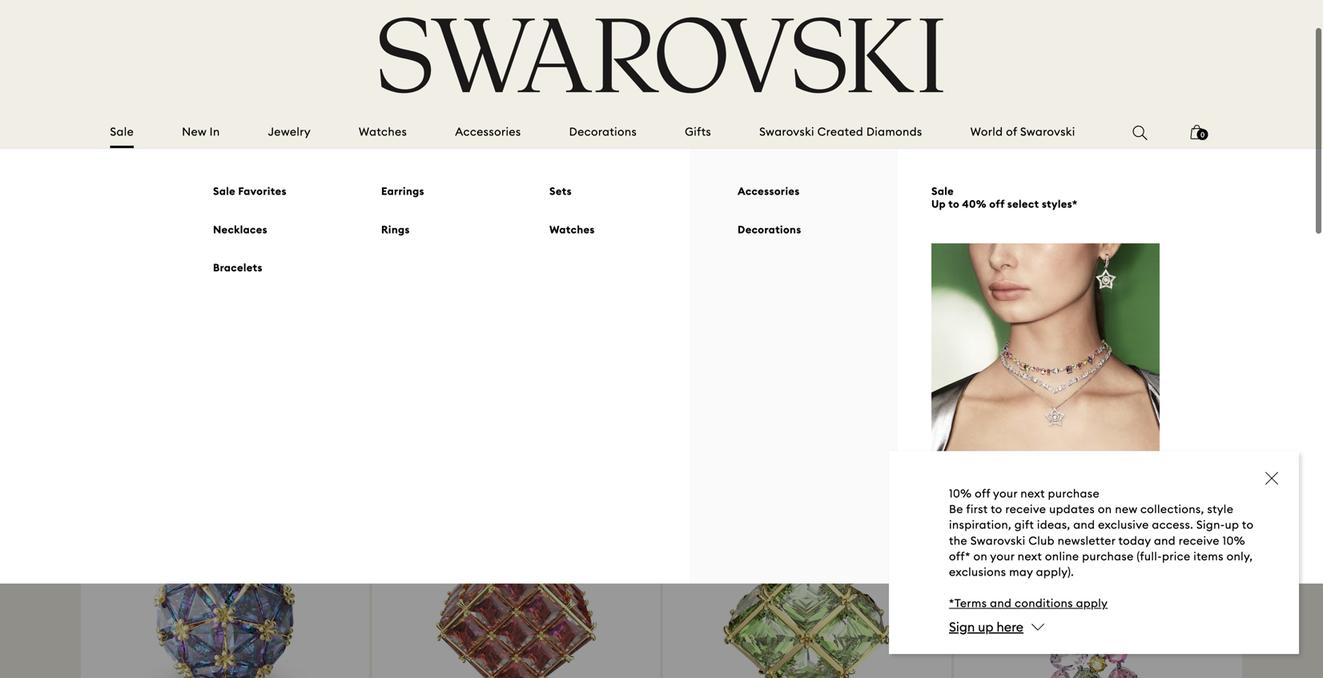 Task type: locate. For each thing, give the bounding box(es) containing it.
your up gift
[[994, 487, 1018, 501]]

to right up
[[949, 197, 960, 211]]

decorations
[[569, 125, 637, 139], [738, 223, 802, 236]]

to
[[949, 197, 960, 211], [991, 503, 1003, 517], [1243, 518, 1254, 533]]

receive up gift
[[1006, 503, 1047, 517]]

1 vertical spatial and
[[1155, 534, 1176, 548]]

access.
[[1153, 518, 1194, 533]]

world of swarovski
[[971, 125, 1076, 139]]

by: relevance
[[1147, 454, 1220, 467]]

1 horizontal spatial sale
[[213, 185, 236, 198]]

10% up only,
[[1223, 534, 1246, 548]]

online
[[1046, 550, 1080, 564]]

swarovski left created
[[760, 125, 815, 139]]

0 vertical spatial off
[[990, 197, 1005, 211]]

sale up to 40% off select styles*
[[932, 185, 1078, 211]]

earrings
[[381, 185, 425, 198], [327, 225, 461, 262]]

new
[[182, 125, 207, 139]]

sale left new
[[110, 125, 134, 139]]

up down style on the bottom of the page
[[1226, 518, 1240, 533]]

swarovski
[[760, 125, 815, 139], [1021, 125, 1076, 139], [971, 534, 1026, 548]]

1 vertical spatial accessories
[[738, 185, 800, 198]]

%
[[936, 411, 947, 424]]

1 horizontal spatial to
[[991, 503, 1003, 517]]

sign
[[950, 619, 975, 636]]

10%
[[950, 487, 972, 501], [1223, 534, 1246, 548]]

your
[[994, 487, 1018, 501], [991, 550, 1015, 564]]

1 vertical spatial your
[[991, 550, 1015, 564]]

1 vertical spatial next
[[1018, 550, 1043, 564]]

by
[[921, 411, 934, 424]]

2 vertical spatial to
[[1243, 518, 1254, 533]]

and up newsletter at the right
[[1074, 518, 1096, 533]]

0 vertical spatial earrings
[[381, 185, 425, 198]]

necklaces link
[[213, 223, 321, 236]]

sort by: relevance button
[[1123, 441, 1232, 468]]

0 horizontal spatial receive
[[1006, 503, 1047, 517]]

sets
[[550, 185, 572, 198]]

next
[[1021, 487, 1045, 501], [1018, 550, 1043, 564]]

created
[[818, 125, 864, 139]]

1 horizontal spatial decorations
[[738, 223, 802, 236]]

up inside 10% off your next purchase be first to receive updates on new collections, style inspiration, gift ideas, and exclusive access. sign-up to the swarovski club newsletter today and receive 10% off* on your next online purchase (full-price items only, exclusions may apply).
[[1226, 518, 1240, 533]]

0 vertical spatial accessories link
[[455, 124, 521, 140]]

accessories for left accessories link
[[455, 125, 521, 139]]

items
[[1194, 550, 1224, 564]]

2 horizontal spatial and
[[1155, 534, 1176, 548]]

cart-mobile image image
[[1191, 125, 1204, 140]]

to right "first"
[[991, 503, 1003, 517]]

watches link up earrings link
[[359, 124, 407, 140]]

crystal single earrings
[[93, 225, 461, 262]]

0 vertical spatial to
[[949, 197, 960, 211]]

off inside sale up to 40% off select styles*
[[990, 197, 1005, 211]]

0 vertical spatial decorations
[[569, 125, 637, 139]]

sale for sale favorites
[[213, 185, 236, 198]]

watches link down sets link
[[550, 223, 658, 236]]

*terms and conditions apply
[[950, 597, 1108, 611]]

1 horizontal spatial decorations link
[[738, 223, 826, 236]]

conditions
[[1015, 597, 1074, 611]]

1 vertical spatial accessories link
[[738, 185, 826, 198]]

next up may
[[1018, 550, 1043, 564]]

1 vertical spatial receive
[[1179, 534, 1220, 548]]

up
[[1226, 518, 1240, 533], [978, 619, 994, 636]]

off right 40%
[[990, 197, 1005, 211]]

0 vertical spatial next
[[1021, 487, 1045, 501]]

0 horizontal spatial watches link
[[359, 124, 407, 140]]

accessories link
[[455, 124, 521, 140], [738, 185, 826, 198]]

sort
[[1123, 454, 1144, 467]]

swarovski right of
[[1021, 125, 1076, 139]]

your up may
[[991, 550, 1015, 564]]

jewelry
[[268, 125, 311, 139]]

earrings link
[[381, 185, 490, 198]]

sale inside sale up to 40% off select styles*
[[932, 185, 954, 198]]

up right sign
[[978, 619, 994, 636]]

0 vertical spatial on
[[1098, 503, 1113, 517]]

*terms and conditions apply link
[[950, 597, 1108, 611]]

of
[[1007, 125, 1018, 139]]

world
[[971, 125, 1003, 139]]

1 vertical spatial 10%
[[1223, 534, 1246, 548]]

0 vertical spatial receive
[[1006, 503, 1047, 517]]

1 horizontal spatial watches
[[550, 223, 595, 236]]

0 vertical spatial decorations link
[[569, 124, 637, 140]]

accessories
[[455, 125, 521, 139], [738, 185, 800, 198]]

0 horizontal spatial decorations
[[569, 125, 637, 139]]

on up exclusions in the right bottom of the page
[[974, 550, 988, 564]]

0 horizontal spatial and
[[990, 597, 1012, 611]]

purchase
[[1049, 487, 1100, 501], [1083, 550, 1134, 564]]

1 vertical spatial up
[[978, 619, 994, 636]]

new in link
[[182, 124, 220, 140]]

sale for sale
[[110, 125, 134, 139]]

0 vertical spatial and
[[1074, 518, 1096, 533]]

style
[[1208, 503, 1234, 517]]

receive
[[1006, 503, 1047, 517], [1179, 534, 1220, 548]]

1 vertical spatial to
[[991, 503, 1003, 517]]

0 vertical spatial watches
[[359, 125, 407, 139]]

1 vertical spatial off
[[975, 487, 991, 501]]

*terms
[[950, 597, 987, 611]]

off up "first"
[[975, 487, 991, 501]]

and
[[1074, 518, 1096, 533], [1155, 534, 1176, 548], [990, 597, 1012, 611]]

sale link
[[110, 124, 134, 140]]

purchase up updates
[[1049, 487, 1100, 501]]

0 horizontal spatial sale
[[110, 125, 134, 139]]

gift
[[1015, 518, 1035, 533]]

watches down "sets"
[[550, 223, 595, 236]]

off
[[990, 197, 1005, 211], [975, 487, 991, 501]]

1 vertical spatial watches link
[[550, 223, 658, 236]]

apply).
[[1037, 565, 1075, 580]]

1 horizontal spatial 10%
[[1223, 534, 1246, 548]]

10% up the be
[[950, 487, 972, 501]]

first
[[967, 503, 988, 517]]

earrings up rings on the left top of page
[[381, 185, 425, 198]]

on
[[1098, 503, 1113, 517], [974, 550, 988, 564]]

0 horizontal spatial to
[[949, 197, 960, 211]]

0 vertical spatial watches link
[[359, 124, 407, 140]]

0 vertical spatial purchase
[[1049, 487, 1100, 501]]

1 horizontal spatial on
[[1098, 503, 1113, 517]]

1 horizontal spatial receive
[[1179, 534, 1220, 548]]

sale left 40%
[[932, 185, 954, 198]]

and down access.
[[1155, 534, 1176, 548]]

may
[[1010, 565, 1034, 580]]

0 vertical spatial 10%
[[950, 487, 972, 501]]

watches link
[[359, 124, 407, 140], [550, 223, 658, 236]]

styles*
[[1042, 197, 1078, 211]]

gifts
[[685, 125, 712, 139]]

watches
[[359, 125, 407, 139], [550, 223, 595, 236]]

swarovski down inspiration,
[[971, 534, 1026, 548]]

receive up items
[[1179, 534, 1220, 548]]

0 horizontal spatial watches
[[359, 125, 407, 139]]

1 vertical spatial on
[[974, 550, 988, 564]]

new in
[[182, 125, 220, 139]]

0 vertical spatial up
[[1226, 518, 1240, 533]]

only,
[[1227, 550, 1253, 564]]

sale left favorites
[[213, 185, 236, 198]]

reductions
[[860, 411, 918, 424]]

today
[[1119, 534, 1152, 548]]

0 horizontal spatial 10%
[[950, 487, 972, 501]]

updates
[[1050, 503, 1095, 517]]

decorations for decorations link to the left
[[569, 125, 637, 139]]

earrings down earrings link
[[327, 225, 461, 262]]

next up gift
[[1021, 487, 1045, 501]]

1 horizontal spatial accessories
[[738, 185, 800, 198]]

and up 'here'
[[990, 597, 1012, 611]]

bracelets
[[213, 261, 263, 274]]

2 horizontal spatial to
[[1243, 518, 1254, 533]]

crystal
[[93, 225, 206, 262]]

sign up here
[[950, 619, 1024, 636]]

1 horizontal spatial and
[[1074, 518, 1096, 533]]

1 vertical spatial watches
[[550, 223, 595, 236]]

2 horizontal spatial sale
[[932, 185, 954, 198]]

single
[[215, 225, 318, 262]]

exclusions
[[950, 565, 1007, 580]]

off*
[[950, 550, 971, 564]]

sale favorites
[[213, 185, 287, 198]]

sale
[[110, 125, 134, 139], [213, 185, 236, 198], [932, 185, 954, 198]]

watches up earrings link
[[359, 125, 407, 139]]

0 horizontal spatial accessories
[[455, 125, 521, 139]]

0 vertical spatial accessories
[[455, 125, 521, 139]]

jewelry link
[[268, 124, 311, 140]]

10% off your next purchase be first to receive updates on new collections, style inspiration, gift ideas, and exclusive access. sign-up to the swarovski club newsletter today and receive 10% off* on your next online purchase (full-price items only, exclusions may apply).
[[950, 487, 1254, 580]]

decorations link
[[569, 124, 637, 140], [738, 223, 826, 236]]

on left new on the bottom of the page
[[1098, 503, 1113, 517]]

up
[[932, 197, 946, 211]]

1 vertical spatial decorations link
[[738, 223, 826, 236]]

to up only,
[[1243, 518, 1254, 533]]

1 horizontal spatial up
[[1226, 518, 1240, 533]]

rings link
[[381, 223, 490, 236]]

1 vertical spatial decorations
[[738, 223, 802, 236]]

purchase down newsletter at the right
[[1083, 550, 1134, 564]]

(full-
[[1137, 550, 1163, 564]]



Task type: vqa. For each thing, say whether or not it's contained in the screenshot.
topmost and
yes



Task type: describe. For each thing, give the bounding box(es) containing it.
gifts link
[[685, 124, 712, 140]]

swarovski created diamonds link
[[760, 124, 923, 140]]

1 horizontal spatial accessories link
[[738, 185, 826, 198]]

apply
[[1077, 597, 1108, 611]]

accessories for accessories link to the right
[[738, 185, 800, 198]]

1 vertical spatial earrings
[[327, 225, 461, 262]]

0 horizontal spatial decorations link
[[569, 124, 637, 140]]

inspiration,
[[950, 518, 1012, 533]]

the
[[950, 534, 968, 548]]

new
[[1116, 503, 1138, 517]]

exclusive
[[1099, 518, 1150, 533]]

search image image
[[1134, 126, 1148, 140]]

sale for sale up to 40% off select styles*
[[932, 185, 954, 198]]

sets link
[[550, 185, 658, 198]]

diamonds
[[867, 125, 923, 139]]

0 horizontal spatial on
[[974, 550, 988, 564]]

decorations for the bottom decorations link
[[738, 223, 802, 236]]

swarovski inside 10% off your next purchase be first to receive updates on new collections, style inspiration, gift ideas, and exclusive access. sign-up to the swarovski club newsletter today and receive 10% off* on your next online purchase (full-price items only, exclusions may apply).
[[971, 534, 1026, 548]]

in
[[210, 125, 220, 139]]

0 horizontal spatial accessories link
[[455, 124, 521, 140]]

here
[[997, 619, 1024, 636]]

bracelets link
[[213, 261, 321, 274]]

swarovski image
[[380, 17, 944, 94]]

0 vertical spatial your
[[994, 487, 1018, 501]]

necklaces
[[213, 223, 268, 236]]

0 link
[[1191, 124, 1209, 151]]

0
[[1201, 131, 1205, 139]]

sign-
[[1197, 518, 1226, 533]]

2 vertical spatial and
[[990, 597, 1012, 611]]

1 horizontal spatial watches link
[[550, 223, 658, 236]]

0 horizontal spatial up
[[978, 619, 994, 636]]

collections,
[[1141, 503, 1205, 517]]

select
[[1008, 197, 1040, 211]]

reductions by %
[[860, 411, 947, 424]]

rings
[[381, 223, 410, 236]]

to inside sale up to 40% off select styles*
[[949, 197, 960, 211]]

sale favorites link
[[213, 185, 321, 198]]

ideas,
[[1038, 518, 1071, 533]]

favorites
[[238, 185, 287, 198]]

club
[[1029, 534, 1055, 548]]

40%
[[963, 197, 987, 211]]

swarovski created diamonds
[[760, 125, 923, 139]]

newsletter
[[1058, 534, 1116, 548]]

sort by: relevance
[[1123, 454, 1220, 467]]

sign up here link
[[950, 619, 1024, 636]]

price
[[1163, 550, 1191, 564]]

1 vertical spatial purchase
[[1083, 550, 1134, 564]]

world of swarovski link
[[971, 124, 1076, 140]]

off inside 10% off your next purchase be first to receive updates on new collections, style inspiration, gift ideas, and exclusive access. sign-up to the swarovski club newsletter today and receive 10% off* on your next online purchase (full-price items only, exclusions may apply).
[[975, 487, 991, 501]]

be
[[950, 503, 964, 517]]



